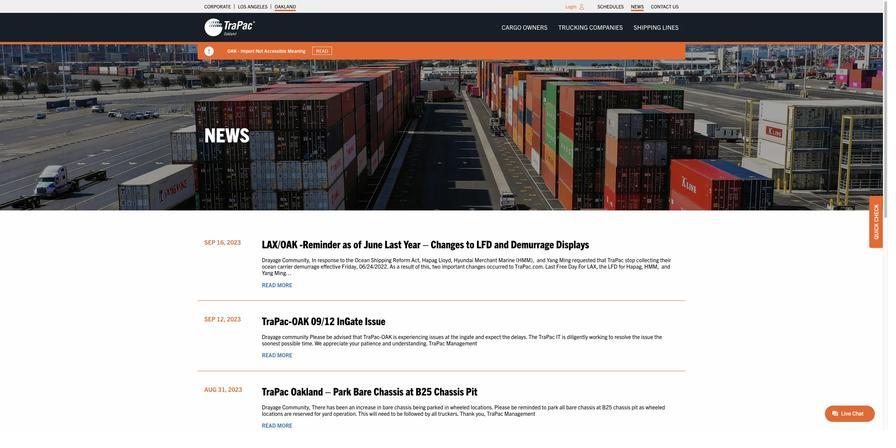 Task type: locate. For each thing, give the bounding box(es) containing it.
0 vertical spatial at
[[445, 334, 450, 341]]

1 vertical spatial as
[[639, 404, 645, 411]]

- for import
[[238, 48, 240, 54]]

expect
[[486, 334, 501, 341]]

chassis up need
[[374, 385, 404, 398]]

chassis
[[374, 385, 404, 398], [434, 385, 464, 398]]

0 horizontal spatial bare
[[383, 404, 393, 411]]

b25 up 'being'
[[416, 385, 432, 398]]

your
[[349, 340, 360, 347]]

0 vertical spatial yang
[[547, 257, 558, 264]]

1 horizontal spatial please
[[495, 404, 510, 411]]

chassis up parked
[[434, 385, 464, 398]]

read more link inside lax/oak -reminder as of june last year –  changes to lfd and demurrage displays article
[[262, 282, 292, 289]]

2 vertical spatial more
[[277, 423, 292, 430]]

possible
[[281, 340, 301, 347]]

is right it
[[562, 334, 566, 341]]

0 vertical spatial read more link
[[262, 282, 292, 289]]

for left yard
[[315, 411, 321, 418]]

read more link inside trapac oakland – park bare chassis at b25 chassis pit article
[[262, 423, 292, 430]]

0 vertical spatial as
[[343, 238, 351, 251]]

in right parked
[[445, 404, 449, 411]]

0 vertical spatial please
[[310, 334, 325, 341]]

- inside banner
[[238, 48, 240, 54]]

0 vertical spatial last
[[385, 238, 402, 251]]

chassis left 'being'
[[395, 404, 412, 411]]

drayage
[[262, 257, 281, 264], [262, 334, 281, 341], [262, 404, 281, 411]]

2 vertical spatial 2023
[[228, 386, 242, 394]]

chassis left the pit
[[614, 404, 631, 411]]

wheeled down the pit
[[450, 404, 470, 411]]

oak right patience
[[382, 334, 392, 341]]

2023 right 31,
[[228, 386, 242, 394]]

trapac inside drayage community, in response to the ocean shipping reform act, hapag lloyd, hyundai merchant marine (hmm),  and yang ming requested that trapac stop collecting their ocean carrier demurrage effective friday, 06/24/2022. as a result of this, two important changes occurred to trapac.com. last free day for lax, the lfd for hapag, hmm,  and yang ming…
[[608, 257, 624, 264]]

1 vertical spatial shipping
[[371, 257, 392, 264]]

hapag
[[422, 257, 437, 264]]

drayage inside drayage community please be advised that trapac-oak is experiencing issues at the ingate and expect the delays. the trapac it is diligently working to resolve the issue the soonest possible time. we appreciate your patience and understanding. trapac management
[[262, 334, 281, 341]]

lloyd,
[[439, 257, 453, 264]]

community, inside drayage community, there has been an increase in bare chassis being parked in wheeled locations. please be reminded to park all bare chassis at b25 chassis pit as wheeled locations are reserved for yard operation. this will need to be followed by all truckers. thank you, trapac management
[[282, 404, 311, 411]]

1 vertical spatial b25
[[602, 404, 612, 411]]

it
[[556, 334, 561, 341]]

1 horizontal spatial trapac-
[[363, 334, 382, 341]]

trapac up locations at the bottom
[[262, 385, 289, 398]]

oak up community
[[292, 315, 309, 328]]

2 read more link from the top
[[262, 352, 292, 359]]

oak inside drayage community please be advised that trapac-oak is experiencing issues at the ingate and expect the delays. the trapac it is diligently working to resolve the issue the soonest possible time. we appreciate your patience and understanding. trapac management
[[382, 334, 392, 341]]

0 horizontal spatial trapac-
[[262, 315, 292, 328]]

more
[[277, 282, 292, 289], [277, 352, 292, 359], [277, 423, 292, 430]]

2 vertical spatial oak
[[382, 334, 392, 341]]

2 in from the left
[[445, 404, 449, 411]]

16,
[[217, 239, 226, 246]]

more down ming…
[[277, 282, 292, 289]]

management left park
[[505, 411, 535, 418]]

0 horizontal spatial of
[[354, 238, 362, 251]]

1 community, from the top
[[282, 257, 311, 264]]

1 vertical spatial last
[[546, 263, 555, 270]]

park
[[548, 404, 558, 411]]

b25
[[416, 385, 432, 398], [602, 404, 612, 411]]

the right the expect
[[503, 334, 510, 341]]

all right park
[[560, 404, 565, 411]]

0 horizontal spatial -
[[238, 48, 240, 54]]

2 bare from the left
[[566, 404, 577, 411]]

read more inside trapac-oak 09/12 ingate issue article
[[262, 352, 292, 359]]

lfd inside drayage community, in response to the ocean shipping reform act, hapag lloyd, hyundai merchant marine (hmm),  and yang ming requested that trapac stop collecting their ocean carrier demurrage effective friday, 06/24/2022. as a result of this, two important changes occurred to trapac.com. last free day for lax, the lfd for hapag, hmm,  and yang ming…
[[608, 263, 618, 270]]

0 vertical spatial management
[[446, 340, 477, 347]]

1 horizontal spatial for
[[619, 263, 625, 270]]

2 vertical spatial read more link
[[262, 423, 292, 430]]

read more link down ming…
[[262, 282, 292, 289]]

operation.
[[334, 411, 357, 418]]

read more link inside trapac-oak 09/12 ingate issue article
[[262, 352, 292, 359]]

0 vertical spatial b25
[[416, 385, 432, 398]]

to right need
[[391, 411, 396, 418]]

1 horizontal spatial at
[[445, 334, 450, 341]]

0 vertical spatial lfd
[[477, 238, 492, 251]]

oakland up there
[[291, 385, 323, 398]]

solid image
[[204, 47, 214, 56]]

0 vertical spatial –
[[423, 238, 429, 251]]

more down possible
[[277, 352, 292, 359]]

lax,
[[587, 263, 598, 270]]

read more link down soonest
[[262, 352, 292, 359]]

drayage inside drayage community, in response to the ocean shipping reform act, hapag lloyd, hyundai merchant marine (hmm),  and yang ming requested that trapac stop collecting their ocean carrier demurrage effective friday, 06/24/2022. as a result of this, two important changes occurred to trapac.com. last free day for lax, the lfd for hapag, hmm,  and yang ming…
[[262, 257, 281, 264]]

1 vertical spatial -
[[300, 238, 303, 251]]

trapac- down issue
[[363, 334, 382, 341]]

read down soonest
[[262, 352, 276, 359]]

issues
[[430, 334, 444, 341]]

trapac- up soonest
[[262, 315, 292, 328]]

1 horizontal spatial bare
[[566, 404, 577, 411]]

0 horizontal spatial be
[[327, 334, 332, 341]]

experiencing
[[398, 334, 428, 341]]

0 vertical spatial more
[[277, 282, 292, 289]]

chassis right park
[[578, 404, 595, 411]]

oak
[[227, 48, 237, 54], [292, 315, 309, 328], [382, 334, 392, 341]]

diligently
[[567, 334, 588, 341]]

be left followed
[[397, 411, 403, 418]]

3 read more from the top
[[262, 423, 292, 430]]

0 horizontal spatial wheeled
[[450, 404, 470, 411]]

community, left in
[[282, 257, 311, 264]]

be left reminded
[[511, 404, 517, 411]]

trapac oakland – park bare chassis at b25 chassis pit article
[[198, 378, 686, 431]]

that inside drayage community please be advised that trapac-oak is experiencing issues at the ingate and expect the delays. the trapac it is diligently working to resolve the issue the soonest possible time. we appreciate your patience and understanding. trapac management
[[353, 334, 362, 341]]

aug 31, 2023
[[204, 386, 242, 394]]

read more inside trapac oakland – park bare chassis at b25 chassis pit article
[[262, 423, 292, 430]]

to left park
[[542, 404, 547, 411]]

displays
[[556, 238, 589, 251]]

soonest
[[262, 340, 280, 347]]

1 horizontal spatial is
[[562, 334, 566, 341]]

1 horizontal spatial shipping
[[634, 23, 661, 31]]

1 read more from the top
[[262, 282, 292, 289]]

lfd up merchant
[[477, 238, 492, 251]]

1 vertical spatial sep
[[204, 316, 215, 323]]

drayage community, there has been an increase in bare chassis being parked in wheeled locations. please be reminded to park all bare chassis at b25 chassis pit as wheeled locations are reserved for yard operation. this will need to be followed by all truckers. thank you, trapac management
[[262, 404, 665, 418]]

read inside trapac-oak 09/12 ingate issue article
[[262, 352, 276, 359]]

1 horizontal spatial news
[[631, 3, 644, 9]]

0 vertical spatial read more
[[262, 282, 292, 289]]

0 vertical spatial news
[[631, 3, 644, 9]]

3 more from the top
[[277, 423, 292, 430]]

menu bar
[[594, 2, 683, 11], [496, 21, 684, 34]]

oak left import
[[227, 48, 237, 54]]

1 horizontal spatial as
[[639, 404, 645, 411]]

2023 inside lax/oak -reminder as of june last year –  changes to lfd and demurrage displays article
[[227, 239, 241, 246]]

1 vertical spatial –
[[325, 385, 331, 398]]

1 horizontal spatial –
[[423, 238, 429, 251]]

that right the advised
[[353, 334, 362, 341]]

0 horizontal spatial as
[[343, 238, 351, 251]]

more inside trapac oakland – park bare chassis at b25 chassis pit article
[[277, 423, 292, 430]]

wheeled right the pit
[[646, 404, 665, 411]]

shipping lines link
[[629, 21, 684, 34]]

drayage left are
[[262, 404, 281, 411]]

read more link down locations at the bottom
[[262, 423, 292, 430]]

1 vertical spatial news
[[204, 122, 250, 147]]

0 horizontal spatial chassis
[[374, 385, 404, 398]]

2 chassis from the left
[[434, 385, 464, 398]]

0 horizontal spatial in
[[377, 404, 382, 411]]

read right meaning at left
[[316, 48, 328, 54]]

for
[[579, 263, 586, 270]]

to
[[466, 238, 475, 251], [340, 257, 345, 264], [509, 263, 514, 270], [609, 334, 614, 341], [542, 404, 547, 411], [391, 411, 396, 418]]

0 vertical spatial community,
[[282, 257, 311, 264]]

ming…
[[274, 270, 292, 277]]

06/24/2022.
[[359, 263, 389, 270]]

1 vertical spatial read more link
[[262, 352, 292, 359]]

0 vertical spatial that
[[597, 257, 607, 264]]

0 horizontal spatial shipping
[[371, 257, 392, 264]]

1 horizontal spatial management
[[505, 411, 535, 418]]

1 vertical spatial oakland
[[291, 385, 323, 398]]

contact us
[[651, 3, 679, 9]]

menu bar containing cargo owners
[[496, 21, 684, 34]]

trapac right you,
[[487, 411, 503, 418]]

be right we
[[327, 334, 332, 341]]

drayage community, in response to the ocean shipping reform act, hapag lloyd, hyundai merchant marine (hmm),  and yang ming requested that trapac stop collecting their ocean carrier demurrage effective friday, 06/24/2022. as a result of this, two important changes occurred to trapac.com. last free day for lax, the lfd for hapag, hmm,  and yang ming…
[[262, 257, 671, 277]]

sep left 16, on the left bottom of the page
[[204, 239, 215, 246]]

more for trapac
[[277, 423, 292, 430]]

0 horizontal spatial management
[[446, 340, 477, 347]]

sep for trapac-oak 09/12 ingate issue
[[204, 316, 215, 323]]

changes
[[431, 238, 464, 251]]

b25 inside drayage community, there has been an increase in bare chassis being parked in wheeled locations. please be reminded to park all bare chassis at b25 chassis pit as wheeled locations are reserved for yard operation. this will need to be followed by all truckers. thank you, trapac management
[[602, 404, 612, 411]]

wheeled
[[450, 404, 470, 411], [646, 404, 665, 411]]

0 horizontal spatial that
[[353, 334, 362, 341]]

understanding.
[[393, 340, 428, 347]]

all right by
[[432, 411, 437, 418]]

1 vertical spatial menu bar
[[496, 21, 684, 34]]

2 horizontal spatial oak
[[382, 334, 392, 341]]

drayage inside drayage community, there has been an increase in bare chassis being parked in wheeled locations. please be reminded to park all bare chassis at b25 chassis pit as wheeled locations are reserved for yard operation. this will need to be followed by all truckers. thank you, trapac management
[[262, 404, 281, 411]]

– right year
[[423, 238, 429, 251]]

2023 inside trapac oakland – park bare chassis at b25 chassis pit article
[[228, 386, 242, 394]]

oakland inside trapac oakland – park bare chassis at b25 chassis pit article
[[291, 385, 323, 398]]

0 vertical spatial -
[[238, 48, 240, 54]]

shipping down news link
[[634, 23, 661, 31]]

2 horizontal spatial chassis
[[614, 404, 631, 411]]

as up friday,
[[343, 238, 351, 251]]

this,
[[421, 263, 431, 270]]

read down ocean
[[262, 282, 276, 289]]

read more for trapac
[[262, 423, 292, 430]]

more down are
[[277, 423, 292, 430]]

1 vertical spatial more
[[277, 352, 292, 359]]

is left experiencing on the left of page
[[393, 334, 397, 341]]

please right locations.
[[495, 404, 510, 411]]

free
[[557, 263, 567, 270]]

3 read more link from the top
[[262, 423, 292, 430]]

news link
[[631, 2, 644, 11]]

2 drayage from the top
[[262, 334, 281, 341]]

1 vertical spatial community,
[[282, 404, 311, 411]]

0 vertical spatial 2023
[[227, 239, 241, 246]]

0 horizontal spatial –
[[325, 385, 331, 398]]

is
[[393, 334, 397, 341], [562, 334, 566, 341]]

shipping left a
[[371, 257, 392, 264]]

has
[[327, 404, 335, 411]]

3 drayage from the top
[[262, 404, 281, 411]]

trapac- inside drayage community please be advised that trapac-oak is experiencing issues at the ingate and expect the delays. the trapac it is diligently working to resolve the issue the soonest possible time. we appreciate your patience and understanding. trapac management
[[363, 334, 382, 341]]

1 vertical spatial for
[[315, 411, 321, 418]]

last left free
[[546, 263, 555, 270]]

at
[[445, 334, 450, 341], [406, 385, 414, 398], [597, 404, 601, 411]]

1 sep from the top
[[204, 239, 215, 246]]

read more link for lax/oak
[[262, 282, 292, 289]]

read more down locations at the bottom
[[262, 423, 292, 430]]

corporate link
[[204, 2, 231, 11]]

0 horizontal spatial news
[[204, 122, 250, 147]]

0 horizontal spatial last
[[385, 238, 402, 251]]

collecting
[[637, 257, 659, 264]]

menu bar inside banner
[[496, 21, 684, 34]]

quick check
[[873, 205, 880, 240]]

their
[[660, 257, 671, 264]]

in
[[377, 404, 382, 411], [445, 404, 449, 411]]

reserved
[[293, 411, 313, 418]]

2023 inside trapac-oak 09/12 ingate issue article
[[227, 316, 241, 323]]

0 horizontal spatial for
[[315, 411, 321, 418]]

read more inside lax/oak -reminder as of june last year –  changes to lfd and demurrage displays article
[[262, 282, 292, 289]]

sep inside lax/oak -reminder as of june last year –  changes to lfd and demurrage displays article
[[204, 239, 215, 246]]

1 vertical spatial yang
[[262, 270, 273, 277]]

read inside lax/oak -reminder as of june last year –  changes to lfd and demurrage displays article
[[262, 282, 276, 289]]

los angeles
[[238, 3, 268, 9]]

drayage left possible
[[262, 334, 281, 341]]

0 vertical spatial drayage
[[262, 257, 281, 264]]

and right patience
[[382, 340, 391, 347]]

2 wheeled from the left
[[646, 404, 665, 411]]

0 horizontal spatial b25
[[416, 385, 432, 398]]

1 horizontal spatial chassis
[[578, 404, 595, 411]]

bare right park
[[566, 404, 577, 411]]

read more down ming…
[[262, 282, 292, 289]]

1 horizontal spatial all
[[560, 404, 565, 411]]

trapac left stop at the bottom right of the page
[[608, 257, 624, 264]]

banner
[[0, 13, 888, 60]]

to inside drayage community please be advised that trapac-oak is experiencing issues at the ingate and expect the delays. the trapac it is diligently working to resolve the issue the soonest possible time. we appreciate your patience and understanding. trapac management
[[609, 334, 614, 341]]

yang left 'ming'
[[547, 257, 558, 264]]

1 vertical spatial that
[[353, 334, 362, 341]]

1 horizontal spatial wheeled
[[646, 404, 665, 411]]

please inside drayage community, there has been an increase in bare chassis being parked in wheeled locations. please be reminded to park all bare chassis at b25 chassis pit as wheeled locations are reserved for yard operation. this will need to be followed by all truckers. thank you, trapac management
[[495, 404, 510, 411]]

2 sep from the top
[[204, 316, 215, 323]]

1 vertical spatial management
[[505, 411, 535, 418]]

accessible
[[264, 48, 287, 54]]

cargo
[[502, 23, 522, 31]]

-
[[238, 48, 240, 54], [300, 238, 303, 251]]

of left this,
[[415, 263, 420, 270]]

1 vertical spatial read more
[[262, 352, 292, 359]]

in right will
[[377, 404, 382, 411]]

1 horizontal spatial last
[[546, 263, 555, 270]]

read more link
[[262, 282, 292, 289], [262, 352, 292, 359], [262, 423, 292, 430]]

0 horizontal spatial oak
[[227, 48, 237, 54]]

read inside trapac oakland – park bare chassis at b25 chassis pit article
[[262, 423, 276, 430]]

read more for lax/oak
[[262, 282, 292, 289]]

trapac-
[[262, 315, 292, 328], [363, 334, 382, 341]]

2 more from the top
[[277, 352, 292, 359]]

1 vertical spatial drayage
[[262, 334, 281, 341]]

of left june
[[354, 238, 362, 251]]

0 vertical spatial oakland
[[275, 3, 296, 9]]

more for lax/oak
[[277, 282, 292, 289]]

2 read more from the top
[[262, 352, 292, 359]]

sep inside trapac-oak 09/12 ingate issue article
[[204, 316, 215, 323]]

- right lax/oak on the bottom of the page
[[300, 238, 303, 251]]

2 vertical spatial read more
[[262, 423, 292, 430]]

drayage up ming…
[[262, 257, 281, 264]]

drayage for lax/oak -reminder as of june last year –  changes to lfd and demurrage displays
[[262, 257, 281, 264]]

yang left ming…
[[262, 270, 273, 277]]

community, left there
[[282, 404, 311, 411]]

sep left 12,
[[204, 316, 215, 323]]

at inside drayage community, there has been an increase in bare chassis being parked in wheeled locations. please be reminded to park all bare chassis at b25 chassis pit as wheeled locations are reserved for yard operation. this will need to be followed by all truckers. thank you, trapac management
[[597, 404, 601, 411]]

last up reform
[[385, 238, 402, 251]]

demurrage
[[294, 263, 320, 270]]

quick check link
[[870, 196, 883, 248]]

that right requested
[[597, 257, 607, 264]]

1 horizontal spatial that
[[597, 257, 607, 264]]

2 horizontal spatial be
[[511, 404, 517, 411]]

1 drayage from the top
[[262, 257, 281, 264]]

1 horizontal spatial in
[[445, 404, 449, 411]]

corporate
[[204, 3, 231, 9]]

- left import
[[238, 48, 240, 54]]

– left the park
[[325, 385, 331, 398]]

2 community, from the top
[[282, 404, 311, 411]]

management inside drayage community, there has been an increase in bare chassis being parked in wheeled locations. please be reminded to park all bare chassis at b25 chassis pit as wheeled locations are reserved for yard operation. this will need to be followed by all truckers. thank you, trapac management
[[505, 411, 535, 418]]

community, for oakland
[[282, 404, 311, 411]]

management right issues in the left of the page
[[446, 340, 477, 347]]

oakland right the angeles
[[275, 3, 296, 9]]

read down locations at the bottom
[[262, 423, 276, 430]]

0 horizontal spatial all
[[432, 411, 437, 418]]

quick
[[873, 223, 880, 240]]

the left the ingate at the bottom
[[451, 334, 459, 341]]

0 vertical spatial of
[[354, 238, 362, 251]]

1 bare from the left
[[383, 404, 393, 411]]

an
[[349, 404, 355, 411]]

0 vertical spatial menu bar
[[594, 2, 683, 11]]

news
[[631, 3, 644, 9], [204, 122, 250, 147]]

for left 'hapag,'
[[619, 263, 625, 270]]

1 in from the left
[[377, 404, 382, 411]]

this
[[358, 411, 368, 418]]

1 horizontal spatial -
[[300, 238, 303, 251]]

read inside 'link'
[[316, 48, 328, 54]]

read more down soonest
[[262, 352, 292, 359]]

– inside article
[[325, 385, 331, 398]]

1 vertical spatial please
[[495, 404, 510, 411]]

owners
[[523, 23, 548, 31]]

1 chassis from the left
[[395, 404, 412, 411]]

shipping lines
[[634, 23, 679, 31]]

and
[[494, 238, 509, 251], [537, 257, 546, 264], [662, 263, 671, 270], [476, 334, 484, 341], [382, 340, 391, 347]]

0 horizontal spatial chassis
[[395, 404, 412, 411]]

1 vertical spatial at
[[406, 385, 414, 398]]

as right the pit
[[639, 404, 645, 411]]

for inside drayage community, in response to the ocean shipping reform act, hapag lloyd, hyundai merchant marine (hmm),  and yang ming requested that trapac stop collecting their ocean carrier demurrage effective friday, 06/24/2022. as a result of this, two important changes occurred to trapac.com. last free day for lax, the lfd for hapag, hmm,  and yang ming…
[[619, 263, 625, 270]]

for
[[619, 263, 625, 270], [315, 411, 321, 418]]

2023 right 16, on the left bottom of the page
[[227, 239, 241, 246]]

bare
[[383, 404, 393, 411], [566, 404, 577, 411]]

more inside trapac-oak 09/12 ingate issue article
[[277, 352, 292, 359]]

0 vertical spatial oak
[[227, 48, 237, 54]]

b25 left the pit
[[602, 404, 612, 411]]

please down 09/12
[[310, 334, 325, 341]]

– inside article
[[423, 238, 429, 251]]

trucking companies
[[559, 23, 623, 31]]

read for trapac
[[262, 423, 276, 430]]

1 horizontal spatial lfd
[[608, 263, 618, 270]]

2023 right 12,
[[227, 316, 241, 323]]

lfd left stop at the bottom right of the page
[[608, 263, 618, 270]]

bare right will
[[383, 404, 393, 411]]

–
[[423, 238, 429, 251], [325, 385, 331, 398]]

2023 for lax/oak -reminder as of june last year –  changes to lfd and demurrage displays
[[227, 239, 241, 246]]

1 vertical spatial of
[[415, 263, 420, 270]]

1 read more link from the top
[[262, 282, 292, 289]]

read for trapac-
[[262, 352, 276, 359]]

resolve
[[615, 334, 631, 341]]

to left resolve
[[609, 334, 614, 341]]

carrier
[[277, 263, 293, 270]]

management
[[446, 340, 477, 347], [505, 411, 535, 418]]

1 more from the top
[[277, 282, 292, 289]]

1 vertical spatial 2023
[[227, 316, 241, 323]]

issue
[[365, 315, 386, 328]]

more inside lax/oak -reminder as of june last year –  changes to lfd and demurrage displays article
[[277, 282, 292, 289]]

0 vertical spatial sep
[[204, 239, 215, 246]]

community, inside drayage community, in response to the ocean shipping reform act, hapag lloyd, hyundai merchant marine (hmm),  and yang ming requested that trapac stop collecting their ocean carrier demurrage effective friday, 06/24/2022. as a result of this, two important changes occurred to trapac.com. last free day for lax, the lfd for hapag, hmm,  and yang ming…
[[282, 257, 311, 264]]

- inside lax/oak -reminder as of june last year –  changes to lfd and demurrage displays article
[[300, 238, 303, 251]]

31,
[[218, 386, 227, 394]]

friday,
[[342, 263, 358, 270]]

community
[[282, 334, 309, 341]]

schedules
[[598, 3, 624, 9]]

drayage for trapac-oak 09/12 ingate issue
[[262, 334, 281, 341]]



Task type: vqa. For each thing, say whether or not it's contained in the screenshot.
bottom at
yes



Task type: describe. For each thing, give the bounding box(es) containing it.
more for trapac-
[[277, 352, 292, 359]]

increase
[[356, 404, 376, 411]]

been
[[336, 404, 348, 411]]

1 wheeled from the left
[[450, 404, 470, 411]]

3 chassis from the left
[[614, 404, 631, 411]]

demurrage
[[511, 238, 554, 251]]

and down "demurrage"
[[537, 257, 546, 264]]

locations.
[[471, 404, 493, 411]]

2 chassis from the left
[[578, 404, 595, 411]]

import
[[241, 48, 255, 54]]

0 horizontal spatial lfd
[[477, 238, 492, 251]]

shipping inside shipping lines link
[[634, 23, 661, 31]]

0 horizontal spatial yang
[[262, 270, 273, 277]]

patience
[[361, 340, 381, 347]]

sep 16, 2023
[[204, 239, 241, 246]]

to up hyundai
[[466, 238, 475, 251]]

0 horizontal spatial at
[[406, 385, 414, 398]]

ocean
[[355, 257, 370, 264]]

oakland image
[[204, 18, 255, 37]]

us
[[673, 3, 679, 9]]

you,
[[476, 411, 486, 418]]

as inside drayage community, there has been an increase in bare chassis being parked in wheeled locations. please be reminded to park all bare chassis at b25 chassis pit as wheeled locations are reserved for yard operation. this will need to be followed by all truckers. thank you, trapac management
[[639, 404, 645, 411]]

ingate
[[337, 315, 363, 328]]

trapac.com.
[[515, 263, 544, 270]]

aug
[[204, 386, 217, 394]]

oakland link
[[275, 2, 296, 11]]

a
[[397, 263, 400, 270]]

the left ocean
[[346, 257, 354, 264]]

bare
[[353, 385, 372, 398]]

2 is from the left
[[562, 334, 566, 341]]

trucking
[[559, 23, 588, 31]]

yard
[[322, 411, 332, 418]]

hapag,
[[627, 263, 643, 270]]

shipping inside drayage community, in response to the ocean shipping reform act, hapag lloyd, hyundai merchant marine (hmm),  and yang ming requested that trapac stop collecting their ocean carrier demurrage effective friday, 06/24/2022. as a result of this, two important changes occurred to trapac.com. last free day for lax, the lfd for hapag, hmm,  and yang ming…
[[371, 257, 392, 264]]

management inside drayage community please be advised that trapac-oak is experiencing issues at the ingate and expect the delays. the trapac it is diligently working to resolve the issue the soonest possible time. we appreciate your patience and understanding. trapac management
[[446, 340, 477, 347]]

the left issue
[[633, 334, 640, 341]]

being
[[413, 404, 426, 411]]

pit
[[632, 404, 638, 411]]

trapac right experiencing on the left of page
[[429, 340, 445, 347]]

and right the ingate at the bottom
[[476, 334, 484, 341]]

truckers.
[[438, 411, 459, 418]]

in
[[312, 257, 316, 264]]

for inside drayage community, there has been an increase in bare chassis being parked in wheeled locations. please be reminded to park all bare chassis at b25 chassis pit as wheeled locations are reserved for yard operation. this will need to be followed by all truckers. thank you, trapac management
[[315, 411, 321, 418]]

sep for lax/oak -reminder as of june last year –  changes to lfd and demurrage displays
[[204, 239, 215, 246]]

login
[[566, 3, 577, 9]]

day
[[568, 263, 577, 270]]

los
[[238, 3, 246, 9]]

read for lax/oak
[[262, 282, 276, 289]]

please inside drayage community please be advised that trapac-oak is experiencing issues at the ingate and expect the delays. the trapac it is diligently working to resolve the issue the soonest possible time. we appreciate your patience and understanding. trapac management
[[310, 334, 325, 341]]

locations
[[262, 411, 283, 418]]

pit
[[466, 385, 478, 398]]

the
[[529, 334, 538, 341]]

1 horizontal spatial be
[[397, 411, 403, 418]]

reminder
[[303, 238, 341, 251]]

that inside drayage community, in response to the ocean shipping reform act, hapag lloyd, hyundai merchant marine (hmm),  and yang ming requested that trapac stop collecting their ocean carrier demurrage effective friday, 06/24/2022. as a result of this, two important changes occurred to trapac.com. last free day for lax, the lfd for hapag, hmm,  and yang ming…
[[597, 257, 607, 264]]

0 vertical spatial trapac-
[[262, 315, 292, 328]]

sep 12, 2023
[[204, 316, 241, 323]]

stop
[[625, 257, 635, 264]]

meaning
[[288, 48, 306, 54]]

working
[[589, 334, 608, 341]]

ocean
[[262, 263, 276, 270]]

contact
[[651, 3, 672, 9]]

by
[[425, 411, 430, 418]]

read more link for trapac-
[[262, 352, 292, 359]]

oak inside banner
[[227, 48, 237, 54]]

advised
[[334, 334, 352, 341]]

1 chassis from the left
[[374, 385, 404, 398]]

schedules link
[[598, 2, 624, 11]]

cargo owners
[[502, 23, 548, 31]]

1 vertical spatial oak
[[292, 315, 309, 328]]

marine
[[499, 257, 515, 264]]

menu bar containing schedules
[[594, 2, 683, 11]]

occurred
[[487, 263, 508, 270]]

to right occurred
[[509, 263, 514, 270]]

angeles
[[248, 3, 268, 9]]

requested
[[572, 257, 596, 264]]

be inside drayage community please be advised that trapac-oak is experiencing issues at the ingate and expect the delays. the trapac it is diligently working to resolve the issue the soonest possible time. we appreciate your patience and understanding. trapac management
[[327, 334, 332, 341]]

and right collecting at the bottom right of page
[[662, 263, 671, 270]]

check
[[873, 205, 880, 222]]

two
[[432, 263, 441, 270]]

delays.
[[511, 334, 528, 341]]

contact us link
[[651, 2, 679, 11]]

the right lax,
[[599, 263, 607, 270]]

last inside drayage community, in response to the ocean shipping reform act, hapag lloyd, hyundai merchant marine (hmm),  and yang ming requested that trapac stop collecting their ocean carrier demurrage effective friday, 06/24/2022. as a result of this, two important changes occurred to trapac.com. last free day for lax, the lfd for hapag, hmm,  and yang ming…
[[546, 263, 555, 270]]

year
[[404, 238, 421, 251]]

merchant
[[475, 257, 497, 264]]

time.
[[302, 340, 314, 347]]

09/12
[[311, 315, 335, 328]]

trapac-oak 09/12 ingate issue article
[[198, 308, 686, 372]]

the right issue
[[655, 334, 662, 341]]

issue
[[641, 334, 653, 341]]

will
[[369, 411, 377, 418]]

of inside drayage community, in response to the ocean shipping reform act, hapag lloyd, hyundai merchant marine (hmm),  and yang ming requested that trapac stop collecting their ocean carrier demurrage effective friday, 06/24/2022. as a result of this, two important changes occurred to trapac.com. last free day for lax, the lfd for hapag, hmm,  and yang ming…
[[415, 263, 420, 270]]

oak - import not accessible meaning
[[227, 48, 306, 54]]

as inside article
[[343, 238, 351, 251]]

effective
[[321, 263, 341, 270]]

trapac left it
[[539, 334, 555, 341]]

1 horizontal spatial yang
[[547, 257, 558, 264]]

light image
[[579, 4, 584, 9]]

read more for trapac-
[[262, 352, 292, 359]]

lax/oak -reminder as of june last year –  changes to lfd and demurrage displays article
[[198, 231, 686, 301]]

are
[[284, 411, 292, 418]]

reform
[[393, 257, 410, 264]]

1 is from the left
[[393, 334, 397, 341]]

drayage for trapac oakland – park bare chassis at b25 chassis pit
[[262, 404, 281, 411]]

at inside drayage community please be advised that trapac-oak is experiencing issues at the ingate and expect the delays. the trapac it is diligently working to resolve the issue the soonest possible time. we appreciate your patience and understanding. trapac management
[[445, 334, 450, 341]]

need
[[378, 411, 390, 418]]

act,
[[411, 257, 421, 264]]

cargo owners link
[[496, 21, 553, 34]]

companies
[[590, 23, 623, 31]]

ingate
[[460, 334, 474, 341]]

2023 for trapac-oak 09/12 ingate issue
[[227, 316, 241, 323]]

followed
[[404, 411, 424, 418]]

ming
[[559, 257, 571, 264]]

drayage community please be advised that trapac-oak is experiencing issues at the ingate and expect the delays. the trapac it is diligently working to resolve the issue the soonest possible time. we appreciate your patience and understanding. trapac management
[[262, 334, 662, 347]]

to right response
[[340, 257, 345, 264]]

and up marine
[[494, 238, 509, 251]]

result
[[401, 263, 414, 270]]

read more link for trapac
[[262, 423, 292, 430]]

community, for -
[[282, 257, 311, 264]]

thank
[[460, 411, 475, 418]]

there
[[312, 404, 325, 411]]

trapac inside drayage community, there has been an increase in bare chassis being parked in wheeled locations. please be reminded to park all bare chassis at b25 chassis pit as wheeled locations are reserved for yard operation. this will need to be followed by all truckers. thank you, trapac management
[[487, 411, 503, 418]]

los angeles link
[[238, 2, 268, 11]]

trapac-oak 09/12 ingate issue
[[262, 315, 386, 328]]

2023 for trapac oakland – park bare chassis at b25 chassis pit
[[228, 386, 242, 394]]

banner containing cargo owners
[[0, 13, 888, 60]]

- for reminder
[[300, 238, 303, 251]]

important
[[442, 263, 465, 270]]



